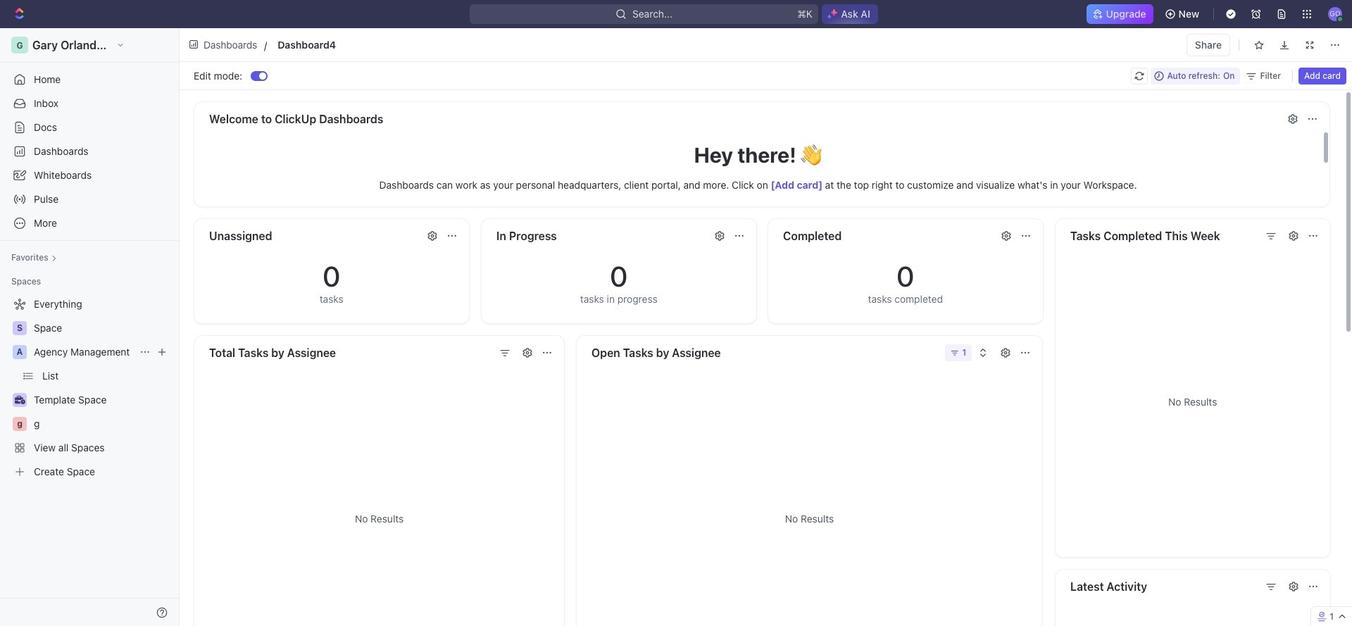 Task type: describe. For each thing, give the bounding box(es) containing it.
gary orlando's workspace, , element
[[11, 37, 28, 54]]

tree inside "sidebar" navigation
[[6, 293, 173, 483]]



Task type: locate. For each thing, give the bounding box(es) containing it.
tree
[[6, 293, 173, 483]]

g, , element
[[13, 417, 27, 431]]

space, , element
[[13, 321, 27, 335]]

sidebar navigation
[[0, 28, 182, 626]]

agency management, , element
[[13, 345, 27, 359]]

None text field
[[278, 36, 675, 54]]

business time image
[[14, 396, 25, 404]]



Task type: vqa. For each thing, say whether or not it's contained in the screenshot.
SIDEBAR "NAVIGATION"
yes



